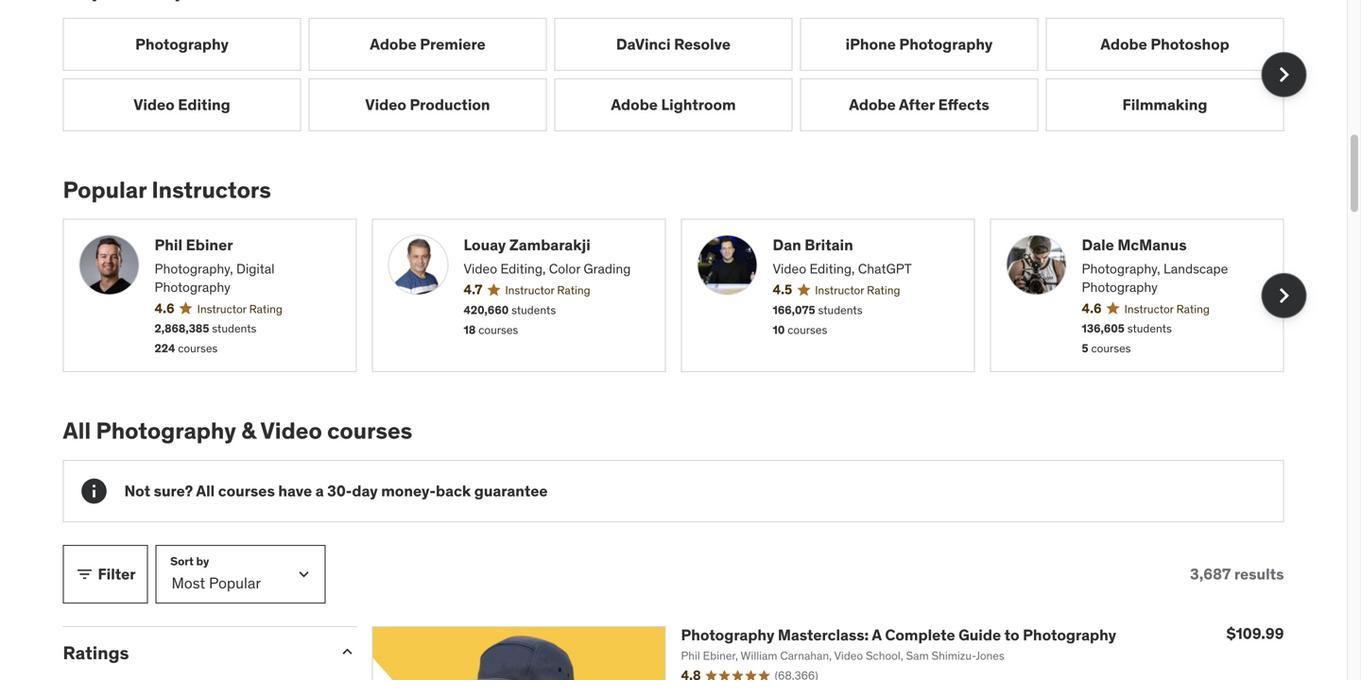 Task type: vqa. For each thing, say whether or not it's contained in the screenshot.
The Adobe Premiere
yes



Task type: describe. For each thing, give the bounding box(es) containing it.
popular
[[63, 176, 147, 204]]

3,687 results status
[[1191, 565, 1285, 584]]

phil
[[155, 236, 183, 255]]

filmmaking link
[[1047, 78, 1285, 131]]

lightroom
[[662, 95, 736, 114]]

not sure? all courses have a 30-day money-back guarantee
[[124, 482, 548, 501]]

instructor for mcmanus
[[1125, 302, 1174, 317]]

back
[[436, 482, 471, 501]]

dan
[[773, 236, 802, 255]]

instructor for britain
[[816, 283, 865, 298]]

effects
[[939, 95, 990, 114]]

results
[[1235, 565, 1285, 584]]

1 horizontal spatial all
[[196, 482, 215, 501]]

video production
[[365, 95, 490, 114]]

rating for zambarakji
[[557, 283, 591, 298]]

a
[[316, 482, 324, 501]]

adobe premiere link
[[309, 18, 547, 71]]

filter
[[98, 565, 136, 584]]

chatgpt
[[859, 261, 912, 278]]

phil ebiner photography, digital photography
[[155, 236, 275, 296]]

carousel element containing phil ebiner
[[63, 219, 1308, 373]]

davinci resolve
[[617, 34, 731, 54]]

popular instructors element
[[63, 176, 1308, 373]]

adobe photoshop link
[[1047, 18, 1285, 71]]

224
[[155, 341, 175, 356]]

popular instructors
[[63, 176, 271, 204]]

filmmaking
[[1123, 95, 1208, 114]]

students for ebiner
[[212, 322, 257, 336]]

courses for all
[[218, 482, 275, 501]]

guarantee
[[475, 482, 548, 501]]

adobe for adobe after effects
[[850, 95, 896, 114]]

landscape
[[1164, 261, 1229, 278]]

louay
[[464, 236, 506, 255]]

ratings
[[63, 642, 129, 665]]

photography masterclass: a complete guide to photography link
[[681, 626, 1117, 645]]

color
[[549, 261, 581, 278]]

30-
[[327, 482, 352, 501]]

video inside dan britain video editing, chatgpt
[[773, 261, 807, 278]]

grading
[[584, 261, 631, 278]]

adobe photoshop
[[1101, 34, 1230, 54]]

video editing
[[134, 95, 231, 114]]

students for mcmanus
[[1128, 322, 1173, 336]]

instructor rating for mcmanus
[[1125, 302, 1210, 317]]

davinci
[[617, 34, 671, 54]]

photography inside "photography" link
[[135, 34, 229, 54]]

instructor for ebiner
[[197, 302, 247, 317]]

premiere
[[420, 34, 486, 54]]

rating for mcmanus
[[1177, 302, 1210, 317]]

photography inside phil ebiner photography, digital photography
[[155, 279, 231, 296]]

video right & at the bottom of page
[[261, 417, 322, 446]]

$109.99
[[1227, 625, 1285, 644]]

have
[[278, 482, 312, 501]]

adobe after effects
[[850, 95, 990, 114]]

zambarakji
[[510, 236, 591, 255]]

adobe lightroom
[[611, 95, 736, 114]]

&
[[241, 417, 256, 446]]

dale
[[1082, 236, 1115, 255]]

2,868,385 students 224 courses
[[155, 322, 257, 356]]

photography link
[[63, 18, 301, 71]]

adobe for adobe premiere
[[370, 34, 417, 54]]

courses for 10
[[788, 323, 828, 337]]

not
[[124, 482, 150, 501]]

small image
[[75, 566, 94, 584]]

a
[[872, 626, 882, 645]]

to
[[1005, 626, 1020, 645]]

next image
[[1270, 281, 1300, 311]]

instructor rating for britain
[[816, 283, 901, 298]]

4.5
[[773, 282, 793, 299]]

166,075
[[773, 303, 816, 318]]

day
[[352, 482, 378, 501]]

dale mcmanus photography, landscape photography
[[1082, 236, 1229, 296]]

phil ebiner link
[[155, 235, 341, 256]]

photography masterclass: a complete guide to photography
[[681, 626, 1117, 645]]

courses up day
[[327, 417, 413, 446]]

adobe lightroom link
[[555, 78, 793, 131]]



Task type: locate. For each thing, give the bounding box(es) containing it.
courses down 136,605
[[1092, 341, 1132, 356]]

rating for britain
[[867, 283, 901, 298]]

rating down chatgpt
[[867, 283, 901, 298]]

editing, down britain
[[810, 261, 855, 278]]

instructor rating down color
[[505, 283, 591, 298]]

students inside 166,075 students 10 courses
[[819, 303, 863, 318]]

rating down the landscape in the right of the page
[[1177, 302, 1210, 317]]

guide
[[959, 626, 1002, 645]]

1 editing, from the left
[[501, 261, 546, 278]]

students for zambarakji
[[512, 303, 556, 318]]

ratings button
[[63, 642, 323, 665]]

small image
[[338, 643, 357, 662]]

18
[[464, 323, 476, 337]]

adobe for adobe lightroom
[[611, 95, 658, 114]]

photography, down "ebiner" in the top left of the page
[[155, 261, 233, 278]]

editing
[[178, 95, 231, 114]]

adobe for adobe photoshop
[[1101, 34, 1148, 54]]

students inside 136,605 students 5 courses
[[1128, 322, 1173, 336]]

students right '420,660' at top
[[512, 303, 556, 318]]

0 horizontal spatial 4.6
[[155, 300, 175, 317]]

courses inside 136,605 students 5 courses
[[1092, 341, 1132, 356]]

rating down the digital
[[249, 302, 283, 317]]

video
[[134, 95, 175, 114], [365, 95, 407, 114], [464, 261, 498, 278], [773, 261, 807, 278], [261, 417, 322, 446]]

10
[[773, 323, 785, 337]]

adobe left after
[[850, 95, 896, 114]]

0 horizontal spatial all
[[63, 417, 91, 446]]

1 horizontal spatial photography,
[[1082, 261, 1161, 278]]

photoshop
[[1151, 34, 1230, 54]]

1 vertical spatial carousel element
[[63, 219, 1308, 373]]

instructor rating down the dale mcmanus photography, landscape photography
[[1125, 302, 1210, 317]]

courses for 224
[[178, 341, 218, 356]]

sure?
[[154, 482, 193, 501]]

1 photography, from the left
[[155, 261, 233, 278]]

mcmanus
[[1118, 236, 1188, 255]]

after
[[899, 95, 935, 114]]

2 4.6 from the left
[[1082, 300, 1102, 317]]

4.6 for phil ebiner
[[155, 300, 175, 317]]

0 vertical spatial all
[[63, 417, 91, 446]]

editing, for britain
[[810, 261, 855, 278]]

0 vertical spatial carousel element
[[63, 18, 1308, 131]]

instructor rating down chatgpt
[[816, 283, 901, 298]]

photography inside iphone photography link
[[900, 34, 993, 54]]

ebiner
[[186, 236, 233, 255]]

dan britain link
[[773, 235, 960, 256]]

courses
[[479, 323, 519, 337], [788, 323, 828, 337], [178, 341, 218, 356], [1092, 341, 1132, 356], [327, 417, 413, 446], [218, 482, 275, 501]]

2 carousel element from the top
[[63, 219, 1308, 373]]

video production link
[[309, 78, 547, 131]]

louay zambarakji video editing, color grading
[[464, 236, 631, 278]]

3,687
[[1191, 565, 1232, 584]]

editing, down zambarakji
[[501, 261, 546, 278]]

0 horizontal spatial photography,
[[155, 261, 233, 278]]

courses for 5
[[1092, 341, 1132, 356]]

louay zambarakji link
[[464, 235, 650, 256]]

4.6 for dale mcmanus
[[1082, 300, 1102, 317]]

1 horizontal spatial editing,
[[810, 261, 855, 278]]

britain
[[805, 236, 854, 255]]

instructor up 420,660 students 18 courses
[[505, 283, 555, 298]]

rating for ebiner
[[249, 302, 283, 317]]

1 horizontal spatial 4.6
[[1082, 300, 1102, 317]]

video editing link
[[63, 78, 301, 131]]

instructor rating down the digital
[[197, 302, 283, 317]]

dan britain video editing, chatgpt
[[773, 236, 912, 278]]

136,605
[[1082, 322, 1125, 336]]

students right 136,605
[[1128, 322, 1173, 336]]

courses left have
[[218, 482, 275, 501]]

carousel element containing photography
[[63, 18, 1308, 131]]

courses down 166,075
[[788, 323, 828, 337]]

students right 166,075
[[819, 303, 863, 318]]

filter button
[[63, 546, 148, 604]]

next image
[[1270, 59, 1300, 90]]

carousel element
[[63, 18, 1308, 131], [63, 219, 1308, 373]]

4.7
[[464, 282, 483, 299]]

iphone photography
[[846, 34, 993, 54]]

money-
[[381, 482, 436, 501]]

adobe left 'premiere' at the left of page
[[370, 34, 417, 54]]

video left editing
[[134, 95, 175, 114]]

video up 4.5
[[773, 261, 807, 278]]

photography
[[135, 34, 229, 54], [900, 34, 993, 54], [155, 279, 231, 296], [1082, 279, 1158, 296], [96, 417, 236, 446], [681, 626, 775, 645], [1023, 626, 1117, 645]]

courses down the 2,868,385
[[178, 341, 218, 356]]

420,660
[[464, 303, 509, 318]]

instructor
[[505, 283, 555, 298], [816, 283, 865, 298], [197, 302, 247, 317], [1125, 302, 1174, 317]]

students for britain
[[819, 303, 863, 318]]

166,075 students 10 courses
[[773, 303, 863, 337]]

editing, for zambarakji
[[501, 261, 546, 278]]

students
[[512, 303, 556, 318], [819, 303, 863, 318], [212, 322, 257, 336], [1128, 322, 1173, 336]]

dale mcmanus link
[[1082, 235, 1269, 256]]

editing,
[[501, 261, 546, 278], [810, 261, 855, 278]]

photography, inside phil ebiner photography, digital photography
[[155, 261, 233, 278]]

editing, inside louay zambarakji video editing, color grading
[[501, 261, 546, 278]]

resolve
[[674, 34, 731, 54]]

adobe down davinci
[[611, 95, 658, 114]]

video inside louay zambarakji video editing, color grading
[[464, 261, 498, 278]]

courses inside 420,660 students 18 courses
[[479, 323, 519, 337]]

iphone photography link
[[801, 18, 1039, 71]]

adobe premiere
[[370, 34, 486, 54]]

editing, inside dan britain video editing, chatgpt
[[810, 261, 855, 278]]

digital
[[236, 261, 275, 278]]

4.6
[[155, 300, 175, 317], [1082, 300, 1102, 317]]

2,868,385
[[155, 322, 209, 336]]

420,660 students 18 courses
[[464, 303, 556, 337]]

instructors
[[152, 176, 271, 204]]

instructor for zambarakji
[[505, 283, 555, 298]]

complete
[[886, 626, 956, 645]]

adobe left 'photoshop'
[[1101, 34, 1148, 54]]

136,605 students 5 courses
[[1082, 322, 1173, 356]]

courses inside 166,075 students 10 courses
[[788, 323, 828, 337]]

production
[[410, 95, 490, 114]]

4.6 up the 2,868,385
[[155, 300, 175, 317]]

photography, inside the dale mcmanus photography, landscape photography
[[1082, 261, 1161, 278]]

rating down color
[[557, 283, 591, 298]]

students inside the 2,868,385 students 224 courses
[[212, 322, 257, 336]]

video left production
[[365, 95, 407, 114]]

2 editing, from the left
[[810, 261, 855, 278]]

1 carousel element from the top
[[63, 18, 1308, 131]]

5
[[1082, 341, 1089, 356]]

instructor rating for zambarakji
[[505, 283, 591, 298]]

davinci resolve link
[[555, 18, 793, 71]]

instructor up 136,605 students 5 courses
[[1125, 302, 1174, 317]]

instructor up the 2,868,385 students 224 courses
[[197, 302, 247, 317]]

photography, for ebiner
[[155, 261, 233, 278]]

instructor rating
[[505, 283, 591, 298], [816, 283, 901, 298], [197, 302, 283, 317], [1125, 302, 1210, 317]]

1 vertical spatial all
[[196, 482, 215, 501]]

all photography & video courses
[[63, 417, 413, 446]]

3,687 results
[[1191, 565, 1285, 584]]

2 photography, from the left
[[1082, 261, 1161, 278]]

4.6 up 136,605
[[1082, 300, 1102, 317]]

students inside 420,660 students 18 courses
[[512, 303, 556, 318]]

students right the 2,868,385
[[212, 322, 257, 336]]

photography, for mcmanus
[[1082, 261, 1161, 278]]

courses inside the 2,868,385 students 224 courses
[[178, 341, 218, 356]]

photography inside the dale mcmanus photography, landscape photography
[[1082, 279, 1158, 296]]

photography,
[[155, 261, 233, 278], [1082, 261, 1161, 278]]

1 4.6 from the left
[[155, 300, 175, 317]]

instructor down dan britain video editing, chatgpt
[[816, 283, 865, 298]]

photography, down dale
[[1082, 261, 1161, 278]]

masterclass:
[[778, 626, 869, 645]]

adobe after effects link
[[801, 78, 1039, 131]]

courses for 18
[[479, 323, 519, 337]]

courses down '420,660' at top
[[479, 323, 519, 337]]

instructor rating for ebiner
[[197, 302, 283, 317]]

0 horizontal spatial editing,
[[501, 261, 546, 278]]

video up 4.7
[[464, 261, 498, 278]]

iphone
[[846, 34, 896, 54]]



